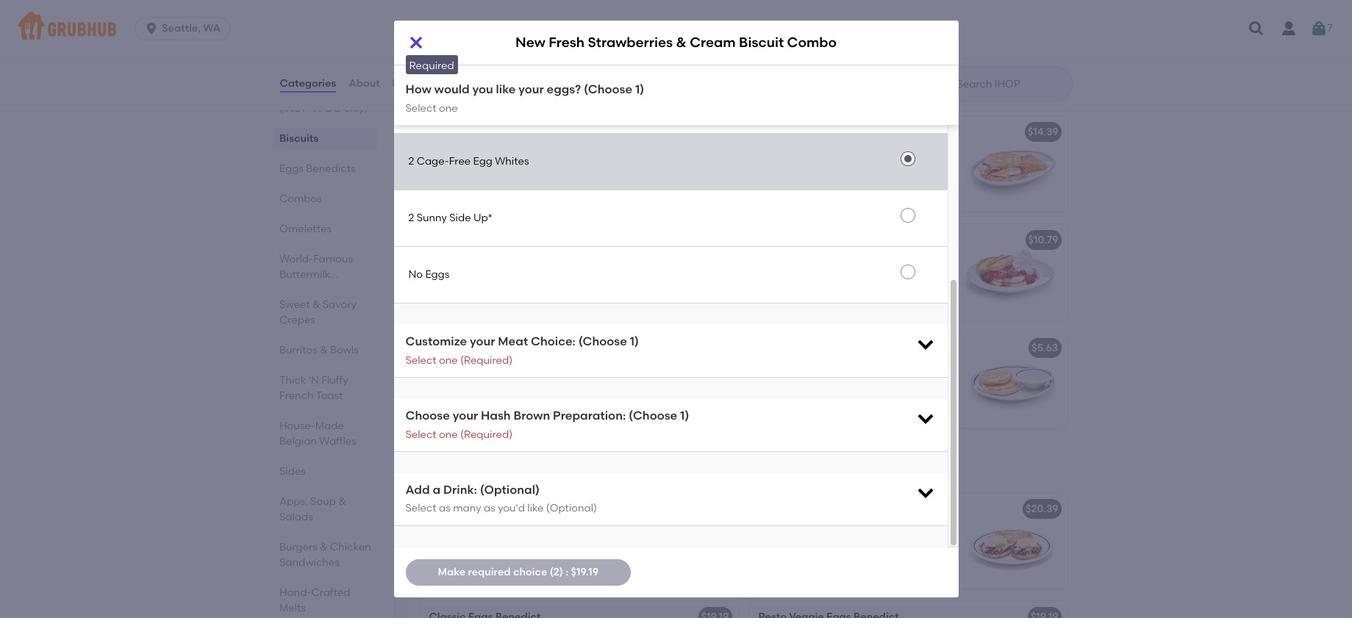 Task type: describe. For each thing, give the bounding box(es) containing it.
seattle, wa
[[162, 22, 221, 35]]

new buttermilk biscuit & gravy combo image
[[628, 224, 738, 320]]

an inside "smoky bourbon bacon jam, hickory- smoked bacon, poached eggs* & hollandaise on an english muffin."
[[505, 554, 518, 566]]

over for hard*
[[417, 99, 441, 111]]

strawberries inside fresh strawberries & cream biscuit with 2 eggs*, 2 hickory-smoked bacon strips or pork sausage links & hash browns.
[[458, 363, 521, 375]]

cream inside fresh strawberries & cream biscuit with 2 eggs*, 2 hickory-smoked bacon strips or pork sausage links & hash browns.
[[534, 363, 569, 375]]

served for warm & flaky buttermilk biscuit served with hearty gravy, 2 eggs*, 2 pork sausage links, 2 hickory- smoked bacon strips & hash browns. *gravy may contain pork.
[[429, 270, 462, 282]]

2 inside "button"
[[409, 155, 414, 168]]

egg
[[473, 155, 493, 168]]

& up the fresh
[[759, 270, 767, 282]]

on inside fire-roasted poblano peppers, red bell peppers & onions, shredded beef, chopped serrano peppers, poached eggs* & poblano hollandaise on an english muffin.
[[819, 584, 832, 596]]

& inside warm & flaky buttermilk biscuit served with whipped real butter.
[[792, 363, 800, 375]]

& inside burgers & chicken sandwiches
[[320, 541, 328, 554]]

drink:
[[444, 483, 477, 497]]

1 vertical spatial peppers,
[[876, 554, 920, 566]]

reviews button
[[392, 57, 434, 110]]

new breakfast biscuit sandwich image
[[958, 116, 1068, 212]]

or
[[493, 393, 503, 405]]

categories button
[[279, 57, 337, 110]]

eggs* inside "smoky bourbon bacon jam, hickory- smoked bacon, poached eggs* & hollandaise on an english muffin."
[[556, 539, 585, 551]]

& down pork.
[[551, 342, 559, 355]]

muffin. inside "smoky bourbon bacon jam, hickory- smoked bacon, poached eggs* & hollandaise on an english muffin."
[[558, 554, 592, 566]]

waffles
[[319, 436, 356, 448]]

eggs up combos
[[279, 163, 303, 175]]

bowls
[[330, 344, 359, 357]]

sugar.
[[864, 315, 895, 327]]

fresh up eggs?
[[549, 34, 585, 51]]

how would you like your eggs? (choose 1) select one
[[406, 82, 645, 114]]

links
[[576, 393, 597, 405]]

warm inside warm & flaky buttermilk biscuit served with whipped real butter.
[[759, 363, 789, 375]]

& up chopped
[[823, 539, 831, 551]]

reviews
[[393, 77, 434, 90]]

& down side
[[462, 255, 470, 267]]

gravy,
[[523, 270, 553, 282]]

buttermilk for drizzle
[[828, 255, 879, 267]]

& up filled
[[792, 255, 800, 267]]

eggs*, inside warm & flaky buttermilk biscuit served with hearty gravy, 2 eggs*, 2 pork sausage links, 2 hickory- smoked bacon strips & hash browns. *gravy may contain pork.
[[564, 270, 595, 282]]

hard*
[[443, 99, 473, 111]]

browns. inside fresh strawberries & cream biscuit with 2 eggs*, 2 hickory-smoked bacon strips or pork sausage links & hash browns.
[[456, 408, 495, 420]]

pork inside warm & flaky buttermilk biscuit served with hearty gravy, 2 eggs*, 2 pork sausage links, 2 hickory- smoked bacon strips & hash browns. *gravy may contain pork.
[[429, 285, 452, 297]]

new chicken biscuit sandwich
[[429, 126, 585, 138]]

1 vertical spatial combo
[[589, 234, 627, 246]]

sausage inside warm & flaky buttermilk biscuit served with hearty gravy, 2 eggs*, 2 pork sausage links, 2 hickory- smoked bacon strips & hash browns. *gravy may contain pork.
[[454, 285, 497, 297]]

(choose inside how would you like your eggs? (choose 1) select one
[[584, 82, 633, 96]]

apps, soup & salads
[[279, 496, 346, 524]]

with inside warm & flaky buttermilk biscuit split & filled with cheesecake mousse, fresh strawberries, a drizzle of our old-fashioned syrup, whipped topping & powdered sugar.
[[795, 270, 816, 282]]

select inside how would you like your eggs? (choose 1) select one
[[406, 102, 437, 114]]

thick 'n fluffy french toast
[[279, 374, 348, 402]]

1) inside "customize your meat choice: (choose 1) select one (required)"
[[630, 335, 639, 349]]

your for hash
[[453, 409, 478, 423]]

biscuit for eggs*,
[[552, 255, 585, 267]]

new buttermilk biscuit image
[[958, 333, 1068, 428]]

burritos & bowls
[[279, 344, 359, 357]]

categories
[[280, 77, 336, 90]]

warm & flaky buttermilk biscuit served with hearty gravy, 2 eggs*, 2 pork sausage links, 2 hickory- smoked bacon strips & hash browns. *gravy may contain pork.
[[429, 255, 611, 327]]

an inside fire-roasted poblano peppers, red bell peppers & onions, shredded beef, chopped serrano peppers, poached eggs* & poblano hollandaise on an english muffin.
[[834, 584, 847, 596]]

onions,
[[833, 539, 869, 551]]

& down serrano
[[838, 569, 846, 581]]

new for $19.19
[[429, 234, 452, 246]]

new down *gravy
[[429, 342, 452, 355]]

$5.63
[[1032, 342, 1059, 355]]

preparation:
[[553, 409, 626, 423]]

chopped
[[786, 554, 831, 566]]

only)
[[344, 102, 368, 115]]

0 vertical spatial poblano
[[822, 524, 864, 537]]

1 horizontal spatial biscuits
[[418, 82, 478, 100]]

fresh strawberries & cream biscuit with 2 eggs*, 2 hickory-smoked bacon strips or pork sausage links & hash browns.
[[429, 363, 607, 420]]

butter.
[[886, 378, 918, 390]]

'n inside family feasts (ihop 'n go only)
[[311, 102, 322, 115]]

eggs up the jam,
[[535, 503, 560, 516]]

0 horizontal spatial benedicts
[[306, 163, 355, 175]]

hearty
[[488, 270, 521, 282]]

make required choice (2) : $19.19
[[438, 566, 599, 579]]

eggs*, inside fresh strawberries & cream biscuit with 2 eggs*, 2 hickory-smoked bacon strips or pork sausage links & hash browns.
[[461, 378, 492, 390]]

side
[[450, 212, 471, 224]]

& inside "smoky bourbon bacon jam, hickory- smoked bacon, poached eggs* & hollandaise on an english muffin."
[[588, 539, 596, 551]]

no
[[409, 269, 423, 281]]

biscuit inside warm & flaky buttermilk biscuit served with whipped real butter.
[[884, 363, 917, 375]]

poached inside "smoky bourbon bacon jam, hickory- smoked bacon, poached eggs* & hollandaise on an english muffin."
[[509, 539, 554, 551]]

house-
[[279, 420, 315, 433]]

topping
[[759, 315, 798, 327]]

sausage inside fresh strawberries & cream biscuit with 2 eggs*, 2 hickory-smoked bacon strips or pork sausage links & hash browns.
[[531, 393, 573, 405]]

syrup,
[[835, 300, 865, 312]]

on inside "smoky bourbon bacon jam, hickory- smoked bacon, poached eggs* & hollandaise on an english muffin."
[[490, 554, 502, 566]]

meat
[[498, 335, 528, 349]]

0 horizontal spatial (optional)
[[480, 483, 540, 497]]

& left bowls
[[320, 344, 328, 357]]

bacon inside fresh strawberries & cream biscuit with 2 eggs*, 2 hickory-smoked bacon strips or pork sausage links & hash browns.
[[429, 393, 462, 405]]

flaky for filled
[[802, 255, 826, 267]]

1 horizontal spatial chicken
[[455, 126, 496, 138]]

0 horizontal spatial $19.19
[[571, 566, 599, 579]]

bourbon
[[429, 503, 472, 516]]

serrano
[[834, 554, 873, 566]]

new for $10.79
[[759, 234, 782, 246]]

cage-
[[417, 155, 449, 168]]

powdered
[[811, 315, 862, 327]]

select inside add a drink: (optional) select as many as you'd like (optional)
[[406, 503, 437, 515]]

pork.
[[531, 315, 556, 327]]

smoked inside fresh strawberries & cream biscuit with 2 eggs*, 2 hickory-smoked bacon strips or pork sausage links & hash browns.
[[542, 378, 582, 390]]

sunny
[[417, 212, 447, 224]]

2 cage-free egg whites
[[409, 155, 529, 168]]

classic eggs benedict image
[[628, 602, 738, 619]]

split
[[917, 255, 937, 267]]

2 over hard*
[[409, 99, 473, 111]]

svg image for add a drink: (optional)
[[916, 483, 936, 503]]

bourbon bacon jam eggs benedict
[[429, 503, 608, 516]]

brown
[[514, 409, 550, 423]]

about button
[[348, 57, 381, 110]]

poached inside fire-roasted poblano peppers, red bell peppers & onions, shredded beef, chopped serrano peppers, poached eggs* & poblano hollandaise on an english muffin.
[[759, 569, 804, 581]]

spicy poblano eggs benedict image
[[958, 494, 1068, 589]]

world-famous buttermilk pancakes sweet & savory crepes
[[279, 253, 356, 327]]

bourbon
[[465, 524, 508, 537]]

buttermilk inside warm & flaky buttermilk biscuit served with whipped real butter.
[[830, 363, 881, 375]]

fresh down "may"
[[455, 342, 482, 355]]

jam
[[510, 503, 533, 516]]

drizzle
[[862, 285, 893, 297]]

you'd
[[498, 503, 525, 515]]

7
[[1328, 22, 1333, 34]]

'n inside thick 'n fluffy french toast
[[308, 374, 319, 387]]

served for warm & flaky buttermilk biscuit served with whipped real butter.
[[759, 378, 792, 390]]

toast
[[316, 390, 343, 402]]

new for $14.39
[[759, 126, 782, 138]]

hand-crafted melts
[[279, 587, 350, 615]]

& up the 2 over hard* button
[[676, 34, 687, 51]]

bourbon bacon jam eggs benedict image
[[628, 494, 738, 589]]

required
[[409, 60, 454, 72]]

world-
[[279, 253, 313, 266]]

crafted
[[311, 587, 350, 600]]

*gravy
[[429, 315, 464, 327]]

whipped inside warm & flaky buttermilk biscuit served with whipped real butter.
[[818, 378, 861, 390]]

seattle,
[[162, 22, 201, 35]]

1) inside the choose your hash brown preparation:  (choose 1) select one (required)
[[681, 409, 690, 423]]

smoky bourbon bacon jam, hickory- smoked bacon, poached eggs* & hollandaise on an english muffin.
[[429, 524, 609, 566]]

1 vertical spatial poblano
[[848, 569, 890, 581]]

0 vertical spatial new fresh strawberries & cream biscuit combo
[[516, 34, 837, 51]]

2 cage-free egg whites button
[[394, 134, 948, 190]]

soup
[[310, 496, 336, 508]]

old-
[[759, 300, 781, 312]]

about
[[349, 77, 380, 90]]

links,
[[499, 285, 523, 297]]

$16.79
[[700, 126, 729, 138]]

one inside how would you like your eggs? (choose 1) select one
[[439, 102, 458, 114]]

burgers & chicken sandwiches
[[279, 541, 371, 569]]

svg image inside 'main navigation' navigation
[[1248, 20, 1266, 38]]

warm for fresh
[[759, 255, 789, 267]]

hollandaise inside fire-roasted poblano peppers, red bell peppers & onions, shredded beef, chopped serrano peppers, poached eggs* & poblano hollandaise on an english muffin.
[[759, 584, 817, 596]]

fire-roasted poblano peppers, red bell peppers & onions, shredded beef, chopped serrano peppers, poached eggs* & poblano hollandaise on an english muffin.
[[759, 524, 929, 596]]

2 as from the left
[[484, 503, 496, 515]]

svg image inside 7 button
[[1311, 20, 1328, 38]]

lunch/dinner beverage bundle image
[[628, 0, 738, 52]]

0 vertical spatial eggs benedicts
[[279, 163, 355, 175]]

medium*
[[443, 42, 488, 55]]

family
[[279, 87, 312, 99]]

1 horizontal spatial $19.19
[[702, 234, 729, 246]]

flaky
[[802, 363, 828, 375]]

free
[[449, 155, 471, 168]]

1 horizontal spatial combo
[[635, 342, 673, 355]]

2 over hard* button
[[394, 77, 948, 133]]

fashioned
[[781, 300, 833, 312]]

hash inside warm & flaky buttermilk biscuit served with hearty gravy, 2 eggs*, 2 pork sausage links, 2 hickory- smoked bacon strips & hash browns. *gravy may contain pork.
[[545, 300, 569, 312]]

bacon
[[475, 503, 507, 516]]

(2)
[[550, 566, 564, 579]]

benedict
[[562, 503, 608, 516]]

fresh up filled
[[784, 234, 811, 246]]

smoked inside warm & flaky buttermilk biscuit served with hearty gravy, 2 eggs*, 2 pork sausage links, 2 hickory- smoked bacon strips & hash browns. *gravy may contain pork.
[[429, 300, 469, 312]]

1 horizontal spatial eggs benedicts
[[418, 459, 536, 477]]



Task type: locate. For each thing, give the bounding box(es) containing it.
1 vertical spatial 'n
[[308, 374, 319, 387]]

hickory- inside fresh strawberries & cream biscuit with 2 eggs*, 2 hickory-smoked bacon strips or pork sausage links & hash browns.
[[502, 378, 542, 390]]

1 vertical spatial over
[[417, 99, 441, 111]]

new fresh strawberries & cream biscuit image
[[958, 224, 1068, 320]]

on down chopped
[[819, 584, 832, 596]]

your down "may"
[[470, 335, 495, 349]]

new left breakfast
[[759, 126, 782, 138]]

chicken up sandwiches
[[330, 541, 371, 554]]

flaky inside warm & flaky buttermilk biscuit split & filled with cheesecake mousse, fresh strawberries, a drizzle of our old-fashioned syrup, whipped topping & powdered sugar.
[[802, 255, 826, 267]]

with up choose
[[429, 378, 450, 390]]

0 horizontal spatial eggs*
[[556, 539, 585, 551]]

one inside the choose your hash brown preparation:  (choose 1) select one (required)
[[439, 429, 458, 441]]

0 horizontal spatial hash
[[429, 408, 453, 420]]

1 one from the top
[[439, 102, 458, 114]]

hickory- inside "smoky bourbon bacon jam, hickory- smoked bacon, poached eggs* & hollandaise on an english muffin."
[[569, 524, 609, 537]]

2 vertical spatial smoked
[[429, 539, 469, 551]]

warm for buttermilk
[[429, 255, 460, 267]]

english inside "smoky bourbon bacon jam, hickory- smoked bacon, poached eggs* & hollandaise on an english muffin."
[[520, 554, 555, 566]]

0 horizontal spatial like
[[496, 82, 516, 96]]

wa
[[203, 22, 221, 35]]

(ihop
[[279, 102, 309, 115]]

served right 'no'
[[429, 270, 462, 282]]

0 vertical spatial sausage
[[454, 285, 497, 297]]

served inside warm & flaky buttermilk biscuit served with whipped real butter.
[[759, 378, 792, 390]]

(choose right choice:
[[579, 335, 627, 349]]

(optional) up the jam,
[[546, 503, 597, 515]]

1 horizontal spatial a
[[852, 285, 859, 297]]

(required)
[[461, 354, 513, 367], [461, 429, 513, 441]]

seattle, wa button
[[135, 17, 236, 40]]

hollandaise
[[429, 554, 487, 566], [759, 584, 817, 596]]

on down bacon,
[[490, 554, 502, 566]]

0 vertical spatial hollandaise
[[429, 554, 487, 566]]

new fresh strawberries & cream biscuit combo image
[[628, 333, 738, 428]]

0 vertical spatial peppers,
[[866, 524, 910, 537]]

0 horizontal spatial a
[[433, 483, 441, 497]]

$19.19 up no eggs button
[[702, 234, 729, 246]]

1 horizontal spatial as
[[484, 503, 496, 515]]

& down meat
[[524, 363, 532, 375]]

with inside warm & flaky buttermilk biscuit served with whipped real butter.
[[795, 378, 815, 390]]

2 select from the top
[[406, 354, 437, 367]]

& left the gravy
[[546, 234, 554, 246]]

eggs?
[[547, 82, 581, 96]]

peppers
[[779, 539, 821, 551]]

one inside "customize your meat choice: (choose 1) select one (required)"
[[439, 354, 458, 367]]

like inside how would you like your eggs? (choose 1) select one
[[496, 82, 516, 96]]

1 vertical spatial (optional)
[[546, 503, 597, 515]]

biscuits down (ihop
[[279, 132, 318, 145]]

0 vertical spatial (optional)
[[480, 483, 540, 497]]

muffin. down shredded
[[887, 584, 922, 596]]

bacon inside "smoky bourbon bacon jam, hickory- smoked bacon, poached eggs* & hollandaise on an english muffin."
[[510, 524, 543, 537]]

2 horizontal spatial combo
[[788, 34, 837, 51]]

choose
[[406, 409, 450, 423]]

0 horizontal spatial flaky
[[472, 255, 496, 267]]

browns.
[[572, 300, 611, 312], [456, 408, 495, 420]]

buttermilk up cheesecake
[[828, 255, 879, 267]]

0 horizontal spatial served
[[429, 270, 462, 282]]

1 horizontal spatial poached
[[759, 569, 804, 581]]

may
[[466, 315, 488, 327]]

2 horizontal spatial bacon
[[510, 524, 543, 537]]

1 horizontal spatial eggs*
[[807, 569, 836, 581]]

2
[[409, 42, 414, 55], [409, 99, 414, 111], [409, 155, 414, 168], [409, 212, 414, 224], [556, 270, 562, 282], [597, 270, 603, 282], [526, 285, 531, 297], [453, 378, 458, 390], [494, 378, 500, 390]]

1 vertical spatial smoked
[[542, 378, 582, 390]]

svg image
[[1248, 20, 1266, 38], [916, 334, 936, 355], [916, 483, 936, 503]]

eggs up add
[[418, 459, 455, 477]]

warm left flaky on the bottom
[[759, 363, 789, 375]]

hollandaise down the smoky
[[429, 554, 487, 566]]

melts
[[279, 603, 306, 615]]

your inside "customize your meat choice: (choose 1) select one (required)"
[[470, 335, 495, 349]]

over
[[417, 42, 441, 55], [417, 99, 441, 111]]

no eggs
[[409, 269, 450, 281]]

1 vertical spatial biscuits
[[279, 132, 318, 145]]

0 vertical spatial buttermilk
[[455, 234, 507, 246]]

warm inside warm & flaky buttermilk biscuit split & filled with cheesecake mousse, fresh strawberries, a drizzle of our old-fashioned syrup, whipped topping & powdered sugar.
[[759, 255, 789, 267]]

english inside fire-roasted poblano peppers, red bell peppers & onions, shredded beef, chopped serrano peppers, poached eggs* & poblano hollandaise on an english muffin.
[[850, 584, 885, 596]]

browns. inside warm & flaky buttermilk biscuit served with hearty gravy, 2 eggs*, 2 pork sausage links, 2 hickory- smoked bacon strips & hash browns. *gravy may contain pork.
[[572, 300, 611, 312]]

as up bourbon
[[484, 503, 496, 515]]

main navigation navigation
[[0, 0, 1353, 57]]

1 horizontal spatial buttermilk
[[455, 234, 507, 246]]

1 horizontal spatial strips
[[506, 300, 533, 312]]

sausage up "may"
[[454, 285, 497, 297]]

0 horizontal spatial eggs*,
[[461, 378, 492, 390]]

whipped up sugar.
[[867, 300, 911, 312]]

svg image for customize your meat choice: (choose 1)
[[916, 334, 936, 355]]

(required) down 'hash'
[[461, 429, 513, 441]]

thick
[[279, 374, 306, 387]]

2 vertical spatial bacon
[[510, 524, 543, 537]]

1 vertical spatial poached
[[759, 569, 804, 581]]

1 select from the top
[[406, 102, 437, 114]]

smoked down the smoky
[[429, 539, 469, 551]]

fresh
[[549, 34, 585, 51], [784, 234, 811, 246], [455, 342, 482, 355], [429, 363, 456, 375]]

1 vertical spatial buttermilk
[[279, 269, 330, 281]]

2 over from the top
[[417, 99, 441, 111]]

svg image up the red
[[916, 483, 936, 503]]

2 (required) from the top
[[461, 429, 513, 441]]

0 vertical spatial combo
[[788, 34, 837, 51]]

hollandaise down "beef,"
[[759, 584, 817, 596]]

add a drink: (optional) select as many as you'd like (optional)
[[406, 483, 597, 515]]

you
[[473, 82, 493, 96]]

muffin. down the jam,
[[558, 554, 592, 566]]

browns. up choice:
[[572, 300, 611, 312]]

a up syrup,
[[852, 285, 859, 297]]

biscuit for mousse,
[[882, 255, 915, 267]]

& right soup
[[338, 496, 346, 508]]

make
[[438, 566, 466, 579]]

strips inside fresh strawberries & cream biscuit with 2 eggs*, 2 hickory-smoked bacon strips or pork sausage links & hash browns.
[[464, 393, 491, 405]]

biscuit
[[739, 34, 784, 51], [498, 126, 532, 138], [836, 126, 869, 138], [509, 234, 543, 246], [928, 234, 962, 246], [599, 342, 633, 355], [571, 363, 604, 375]]

1 vertical spatial eggs*
[[807, 569, 836, 581]]

like right you
[[496, 82, 516, 96]]

buttermilk inside world-famous buttermilk pancakes sweet & savory crepes
[[279, 269, 330, 281]]

your inside how would you like your eggs? (choose 1) select one
[[519, 82, 544, 96]]

0 vertical spatial $19.19
[[702, 234, 729, 246]]

2 sunny side up*
[[409, 212, 493, 224]]

1 (required) from the top
[[461, 354, 513, 367]]

& up pork.
[[535, 300, 543, 312]]

real
[[864, 378, 883, 390]]

new breakfast biscuit sandwich
[[759, 126, 922, 138]]

a right add
[[433, 483, 441, 497]]

burritos
[[279, 344, 317, 357]]

your left 'hash'
[[453, 409, 478, 423]]

whipped down flaky on the bottom
[[818, 378, 861, 390]]

buttermilk
[[455, 234, 507, 246], [279, 269, 330, 281]]

one
[[439, 102, 458, 114], [439, 354, 458, 367], [439, 429, 458, 441]]

sandwich for new breakfast biscuit sandwich
[[872, 126, 922, 138]]

1 as from the left
[[439, 503, 451, 515]]

eggs benedicts
[[279, 163, 355, 175], [418, 459, 536, 477]]

poblano down serrano
[[848, 569, 890, 581]]

pork right or
[[506, 393, 528, 405]]

fire-
[[759, 524, 781, 537]]

1 vertical spatial eggs*,
[[461, 378, 492, 390]]

strips down links, at the top left of the page
[[506, 300, 533, 312]]

roasted
[[781, 524, 820, 537]]

bacon up choose
[[429, 393, 462, 405]]

eggs*, up 'hash'
[[461, 378, 492, 390]]

family feasts (ihop 'n go only)
[[279, 87, 368, 115]]

0 vertical spatial an
[[505, 554, 518, 566]]

1 vertical spatial on
[[819, 584, 832, 596]]

chicken
[[455, 126, 496, 138], [330, 541, 371, 554]]

choice
[[513, 566, 548, 579]]

1 vertical spatial (required)
[[461, 429, 513, 441]]

&
[[676, 34, 687, 51], [546, 234, 554, 246], [881, 234, 889, 246], [462, 255, 470, 267], [792, 255, 800, 267], [759, 270, 767, 282], [312, 299, 320, 311], [535, 300, 543, 312], [801, 315, 808, 327], [551, 342, 559, 355], [320, 344, 328, 357], [524, 363, 532, 375], [792, 363, 800, 375], [600, 393, 607, 405], [338, 496, 346, 508], [588, 539, 596, 551], [823, 539, 831, 551], [320, 541, 328, 554], [838, 569, 846, 581]]

select down customize
[[406, 354, 437, 367]]

& down fashioned
[[801, 315, 808, 327]]

strawberries
[[588, 34, 673, 51], [814, 234, 878, 246], [484, 342, 549, 355], [458, 363, 521, 375]]

0 horizontal spatial buttermilk
[[279, 269, 330, 281]]

0 vertical spatial served
[[429, 270, 462, 282]]

biscuit inside warm & flaky buttermilk biscuit split & filled with cheesecake mousse, fresh strawberries, a drizzle of our old-fashioned syrup, whipped topping & powdered sugar.
[[882, 255, 915, 267]]

0 vertical spatial on
[[490, 554, 502, 566]]

1 over from the top
[[417, 42, 441, 55]]

svg image left 7 button
[[1248, 20, 1266, 38]]

0 horizontal spatial on
[[490, 554, 502, 566]]

0 vertical spatial pork
[[429, 285, 452, 297]]

with left "hearty"
[[465, 270, 486, 282]]

eggs*, down the gravy
[[564, 270, 595, 282]]

biscuit inside fresh strawberries & cream biscuit with 2 eggs*, 2 hickory-smoked bacon strips or pork sausage links & hash browns.
[[571, 363, 604, 375]]

whites
[[495, 155, 529, 168]]

0 horizontal spatial combo
[[589, 234, 627, 246]]

2 sandwich from the left
[[872, 126, 922, 138]]

strips inside warm & flaky buttermilk biscuit served with hearty gravy, 2 eggs*, 2 pork sausage links, 2 hickory- smoked bacon strips & hash browns. *gravy may contain pork.
[[506, 300, 533, 312]]

hand-
[[279, 587, 311, 600]]

0 horizontal spatial chicken
[[330, 541, 371, 554]]

flaky
[[472, 255, 496, 267], [802, 255, 826, 267]]

2 vertical spatial svg image
[[916, 483, 936, 503]]

:
[[566, 566, 569, 579]]

strawberries,
[[786, 285, 850, 297]]

hickory-
[[534, 285, 574, 297], [502, 378, 542, 390], [569, 524, 609, 537]]

4 select from the top
[[406, 503, 437, 515]]

warm & flaky buttermilk biscuit served with whipped real butter.
[[759, 363, 918, 390]]

0 vertical spatial svg image
[[1248, 20, 1266, 38]]

0 vertical spatial one
[[439, 102, 458, 114]]

(required) inside "customize your meat choice: (choose 1) select one (required)"
[[461, 354, 513, 367]]

eggs inside button
[[426, 269, 450, 281]]

select down choose
[[406, 429, 437, 441]]

1 horizontal spatial sausage
[[531, 393, 573, 405]]

0 vertical spatial smoked
[[429, 300, 469, 312]]

(choose inside the choose your hash brown preparation:  (choose 1) select one (required)
[[629, 409, 678, 423]]

hash up pork.
[[545, 300, 569, 312]]

svg image inside seattle, wa button
[[144, 21, 159, 36]]

peppers, up shredded
[[866, 524, 910, 537]]

0 vertical spatial eggs*,
[[564, 270, 595, 282]]

select inside "customize your meat choice: (choose 1) select one (required)"
[[406, 354, 437, 367]]

fresh inside fresh strawberries & cream biscuit with 2 eggs*, 2 hickory-smoked bacon strips or pork sausage links & hash browns.
[[429, 363, 456, 375]]

served down the topping
[[759, 378, 792, 390]]

a inside warm & flaky buttermilk biscuit split & filled with cheesecake mousse, fresh strawberries, a drizzle of our old-fashioned syrup, whipped topping & powdered sugar.
[[852, 285, 859, 297]]

1 vertical spatial english
[[850, 584, 885, 596]]

1 vertical spatial hash
[[429, 408, 453, 420]]

one down would
[[439, 102, 458, 114]]

buttermilk up pancakes
[[279, 269, 330, 281]]

0 vertical spatial 1)
[[636, 82, 645, 96]]

poached up choice
[[509, 539, 554, 551]]

omelettes
[[279, 223, 331, 235]]

gravy
[[556, 234, 586, 246]]

customize your meat choice: (choose 1) select one (required)
[[406, 335, 639, 367]]

biscuits down required
[[418, 82, 478, 100]]

smoked up *gravy
[[429, 300, 469, 312]]

0 horizontal spatial strips
[[464, 393, 491, 405]]

& inside world-famous buttermilk pancakes sweet & savory crepes
[[312, 299, 320, 311]]

strips left or
[[464, 393, 491, 405]]

$19.19 right :
[[571, 566, 599, 579]]

'n right thick
[[308, 374, 319, 387]]

1 vertical spatial eggs benedicts
[[418, 459, 536, 477]]

0 vertical spatial hickory-
[[534, 285, 574, 297]]

breakfast
[[784, 126, 833, 138]]

poached down "beef,"
[[759, 569, 804, 581]]

& up sandwiches
[[320, 541, 328, 554]]

english down serrano
[[850, 584, 885, 596]]

(choose inside "customize your meat choice: (choose 1) select one (required)"
[[579, 335, 627, 349]]

7 button
[[1311, 15, 1333, 42]]

svg image
[[1311, 20, 1328, 38], [144, 21, 159, 36], [407, 34, 425, 51], [916, 408, 936, 429]]

eggs* inside fire-roasted poblano peppers, red bell peppers & onions, shredded beef, chopped serrano peppers, poached eggs* & poblano hollandaise on an english muffin.
[[807, 569, 836, 581]]

(choose right eggs?
[[584, 82, 633, 96]]

select down add
[[406, 503, 437, 515]]

0 vertical spatial strips
[[506, 300, 533, 312]]

chicken inside burgers & chicken sandwiches
[[330, 541, 371, 554]]

would
[[435, 82, 470, 96]]

whipped inside warm & flaky buttermilk biscuit split & filled with cheesecake mousse, fresh strawberries, a drizzle of our old-fashioned syrup, whipped topping & powdered sugar.
[[867, 300, 911, 312]]

with inside warm & flaky buttermilk biscuit served with hearty gravy, 2 eggs*, 2 pork sausage links, 2 hickory- smoked bacon strips & hash browns. *gravy may contain pork.
[[465, 270, 486, 282]]

0 horizontal spatial whipped
[[818, 378, 861, 390]]

1)
[[636, 82, 645, 96], [630, 335, 639, 349], [681, 409, 690, 423]]

1 vertical spatial chicken
[[330, 541, 371, 554]]

2 sunny side up* button
[[394, 191, 948, 247]]

over for medium*
[[417, 42, 441, 55]]

served inside warm & flaky buttermilk biscuit served with hearty gravy, 2 eggs*, 2 pork sausage links, 2 hickory- smoked bacon strips & hash browns. *gravy may contain pork.
[[429, 270, 462, 282]]

buttermilk for links,
[[498, 255, 549, 267]]

1 vertical spatial one
[[439, 354, 458, 367]]

english left :
[[520, 554, 555, 566]]

1 vertical spatial muffin.
[[887, 584, 922, 596]]

sausage up brown
[[531, 393, 573, 405]]

1) inside how would you like your eggs? (choose 1) select one
[[636, 82, 645, 96]]

$14.39
[[1028, 126, 1059, 138]]

2 vertical spatial hickory-
[[569, 524, 609, 537]]

jam,
[[545, 524, 567, 537]]

pork inside fresh strawberries & cream biscuit with 2 eggs*, 2 hickory-smoked bacon strips or pork sausage links & hash browns.
[[506, 393, 528, 405]]

3 select from the top
[[406, 429, 437, 441]]

0 horizontal spatial an
[[505, 554, 518, 566]]

your left eggs?
[[519, 82, 544, 96]]

biscuit down the gravy
[[552, 255, 585, 267]]

smoky
[[429, 524, 463, 537]]

buttermilk up gravy,
[[498, 255, 549, 267]]

& up the mousse,
[[881, 234, 889, 246]]

eggs* down the jam,
[[556, 539, 585, 551]]

hollandaise inside "smoky bourbon bacon jam, hickory- smoked bacon, poached eggs* & hollandaise on an english muffin."
[[429, 554, 487, 566]]

select inside the choose your hash brown preparation:  (choose 1) select one (required)
[[406, 429, 437, 441]]

0 vertical spatial chicken
[[455, 126, 496, 138]]

your inside the choose your hash brown preparation:  (choose 1) select one (required)
[[453, 409, 478, 423]]

1 vertical spatial (choose
[[579, 335, 627, 349]]

pork down no eggs
[[429, 285, 452, 297]]

crepes
[[279, 314, 315, 327]]

your for meat
[[470, 335, 495, 349]]

flaky up strawberries,
[[802, 255, 826, 267]]

0 horizontal spatial hollandaise
[[429, 554, 487, 566]]

1 vertical spatial browns.
[[456, 408, 495, 420]]

an
[[505, 554, 518, 566], [834, 584, 847, 596]]

1 flaky from the left
[[472, 255, 496, 267]]

over up required
[[417, 42, 441, 55]]

2 over medium*
[[409, 42, 488, 55]]

up*
[[474, 212, 493, 224]]

1 sandwich from the left
[[535, 126, 585, 138]]

2 flaky from the left
[[802, 255, 826, 267]]

(choose right the preparation:
[[629, 409, 678, 423]]

0 vertical spatial english
[[520, 554, 555, 566]]

hickory- inside warm & flaky buttermilk biscuit served with hearty gravy, 2 eggs*, 2 pork sausage links, 2 hickory- smoked bacon strips & hash browns. *gravy may contain pork.
[[534, 285, 574, 297]]

muffin. inside fire-roasted poblano peppers, red bell peppers & onions, shredded beef, chopped serrano peppers, poached eggs* & poblano hollandaise on an english muffin.
[[887, 584, 922, 596]]

bacon down jam
[[510, 524, 543, 537]]

1 horizontal spatial hash
[[545, 300, 569, 312]]

0 vertical spatial (required)
[[461, 354, 513, 367]]

2 vertical spatial 1)
[[681, 409, 690, 423]]

smoked inside "smoky bourbon bacon jam, hickory- smoked bacon, poached eggs* & hollandaise on an english muffin."
[[429, 539, 469, 551]]

select
[[406, 102, 437, 114], [406, 354, 437, 367], [406, 429, 437, 441], [406, 503, 437, 515]]

your
[[519, 82, 544, 96], [470, 335, 495, 349], [453, 409, 478, 423]]

flaky inside warm & flaky buttermilk biscuit served with hearty gravy, 2 eggs*, 2 pork sausage links, 2 hickory- smoked bacon strips & hash browns. *gravy may contain pork.
[[472, 255, 496, 267]]

muffin.
[[558, 554, 592, 566], [887, 584, 922, 596]]

1 horizontal spatial muffin.
[[887, 584, 922, 596]]

pesto veggie eggs benedict image
[[958, 602, 1068, 619]]

1 horizontal spatial benedicts
[[459, 459, 536, 477]]

0 vertical spatial poached
[[509, 539, 554, 551]]

like right you'd
[[528, 503, 544, 515]]

a
[[852, 285, 859, 297], [433, 483, 441, 497]]

Search IHOP search field
[[956, 77, 1069, 91]]

benedicts up add a drink: (optional) select as many as you'd like (optional)
[[459, 459, 536, 477]]

0 horizontal spatial bacon
[[429, 393, 462, 405]]

over down how
[[417, 99, 441, 111]]

$19.19
[[702, 234, 729, 246], [571, 566, 599, 579]]

new buttermilk biscuit & gravy combo
[[429, 234, 627, 246]]

& inside apps, soup & salads
[[338, 496, 346, 508]]

hash left 'hash'
[[429, 408, 453, 420]]

flaky for hearty
[[472, 255, 496, 267]]

0 vertical spatial biscuits
[[418, 82, 478, 100]]

sandwich for new chicken biscuit sandwich
[[535, 126, 585, 138]]

beef,
[[759, 554, 784, 566]]

choose your hash brown preparation:  (choose 1) select one (required)
[[406, 409, 690, 441]]

1 horizontal spatial sandwich
[[872, 126, 922, 138]]

3 one from the top
[[439, 429, 458, 441]]

1 vertical spatial bacon
[[429, 393, 462, 405]]

2 one from the top
[[439, 354, 458, 367]]

new fresh strawberries & cream biscuit combo down pork.
[[429, 342, 673, 355]]

0 horizontal spatial pork
[[429, 285, 452, 297]]

1 vertical spatial new fresh strawberries & cream biscuit combo
[[429, 342, 673, 355]]

with
[[465, 270, 486, 282], [795, 270, 816, 282], [429, 378, 450, 390], [795, 378, 815, 390]]

warm inside warm & flaky buttermilk biscuit served with hearty gravy, 2 eggs*, 2 pork sausage links, 2 hickory- smoked bacon strips & hash browns. *gravy may contain pork.
[[429, 255, 460, 267]]

biscuit up butter.
[[884, 363, 917, 375]]

& right links
[[600, 393, 607, 405]]

new down the 2 over hard*
[[429, 126, 452, 138]]

1 vertical spatial served
[[759, 378, 792, 390]]

0 horizontal spatial sausage
[[454, 285, 497, 297]]

fresh down customize
[[429, 363, 456, 375]]

like inside add a drink: (optional) select as many as you'd like (optional)
[[528, 503, 544, 515]]

made
[[315, 420, 344, 433]]

one down customize
[[439, 354, 458, 367]]

0 horizontal spatial as
[[439, 503, 451, 515]]

like
[[496, 82, 516, 96], [528, 503, 544, 515]]

1 vertical spatial an
[[834, 584, 847, 596]]

peppers, down shredded
[[876, 554, 920, 566]]

new down sunny
[[429, 234, 452, 246]]

1 vertical spatial your
[[470, 335, 495, 349]]

1 vertical spatial svg image
[[916, 334, 936, 355]]

biscuit inside warm & flaky buttermilk biscuit served with hearty gravy, 2 eggs*, 2 pork sausage links, 2 hickory- smoked bacon strips & hash browns. *gravy may contain pork.
[[552, 255, 585, 267]]

1 horizontal spatial pork
[[506, 393, 528, 405]]

0 vertical spatial hash
[[545, 300, 569, 312]]

& down "benedict"
[[588, 539, 596, 551]]

shredded
[[871, 539, 919, 551]]

0 horizontal spatial poached
[[509, 539, 554, 551]]

hash inside fresh strawberries & cream biscuit with 2 eggs*, 2 hickory-smoked bacon strips or pork sausage links & hash browns.
[[429, 408, 453, 420]]

an down bacon,
[[505, 554, 518, 566]]

a inside add a drink: (optional) select as many as you'd like (optional)
[[433, 483, 441, 497]]

1 vertical spatial like
[[528, 503, 544, 515]]

1 horizontal spatial like
[[528, 503, 544, 515]]

new up how would you like your eggs? (choose 1) select one
[[516, 34, 546, 51]]

new for $16.79
[[429, 126, 452, 138]]

new chicken biscuit sandwich image
[[628, 116, 738, 212]]

& left flaky on the bottom
[[792, 363, 800, 375]]

add
[[406, 483, 430, 497]]

mousse,
[[881, 270, 922, 282]]

1 vertical spatial strips
[[464, 393, 491, 405]]

(required) inside the choose your hash brown preparation:  (choose 1) select one (required)
[[461, 429, 513, 441]]

1 horizontal spatial hollandaise
[[759, 584, 817, 596]]

customize
[[406, 335, 467, 349]]

2 vertical spatial combo
[[635, 342, 673, 355]]

combos
[[279, 193, 322, 205]]

red
[[913, 524, 929, 537]]

bacon inside warm & flaky buttermilk biscuit served with hearty gravy, 2 eggs*, 2 pork sausage links, 2 hickory- smoked bacon strips & hash browns. *gravy may contain pork.
[[471, 300, 503, 312]]

buttermilk inside warm & flaky buttermilk biscuit served with hearty gravy, 2 eggs*, 2 pork sausage links, 2 hickory- smoked bacon strips & hash browns. *gravy may contain pork.
[[498, 255, 549, 267]]

warm up no eggs
[[429, 255, 460, 267]]

burgers
[[279, 541, 317, 554]]

1 horizontal spatial (optional)
[[546, 503, 597, 515]]

an down serrano
[[834, 584, 847, 596]]

many
[[453, 503, 482, 515]]

peppers,
[[866, 524, 910, 537], [876, 554, 920, 566]]

sweet
[[279, 299, 310, 311]]

browns. down or
[[456, 408, 495, 420]]

with inside fresh strawberries & cream biscuit with 2 eggs*, 2 hickory-smoked bacon strips or pork sausage links & hash browns.
[[429, 378, 450, 390]]

buttermilk inside warm & flaky buttermilk biscuit split & filled with cheesecake mousse, fresh strawberries, a drizzle of our old-fashioned syrup, whipped topping & powdered sugar.
[[828, 255, 879, 267]]

fresh
[[759, 285, 783, 297]]

eggs* down chopped
[[807, 569, 836, 581]]



Task type: vqa. For each thing, say whether or not it's contained in the screenshot.
5- within the Includes a Chalupa Supreme, a Beefy 5-Layer Burrito, a Crunchy Taco, Cinnamon Twists, and a medium fountain drink.
no



